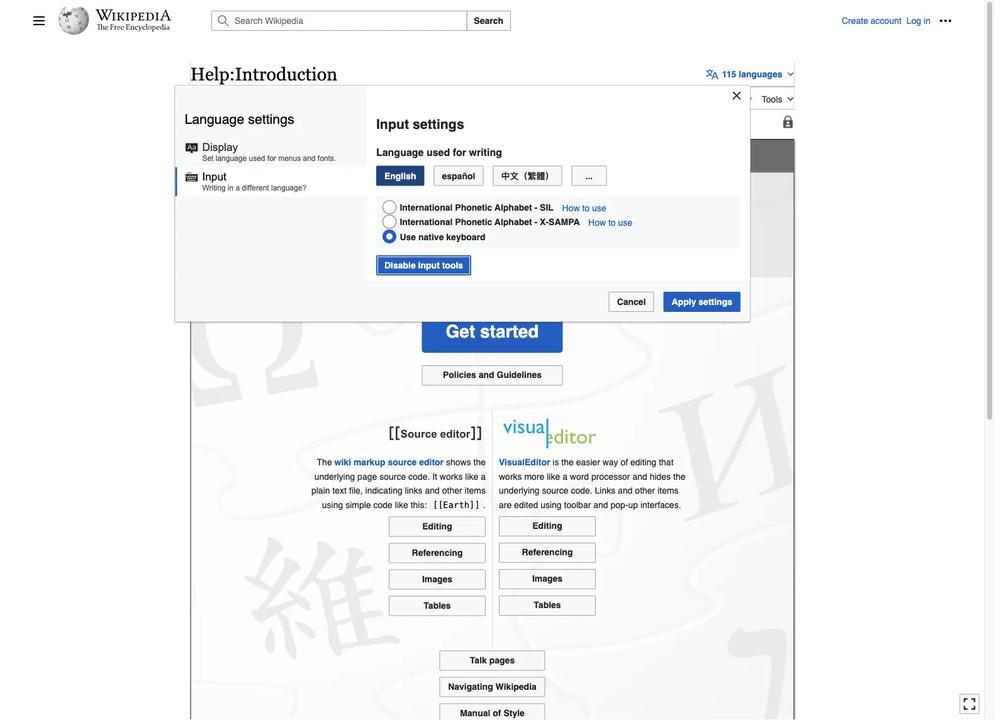 Task type: locate. For each thing, give the bounding box(es) containing it.
apply
[[672, 297, 696, 307]]

a up [[earth]] .
[[481, 472, 486, 482]]

links
[[595, 486, 616, 496]]

works down visualeditor link
[[499, 472, 522, 482]]

and right links
[[425, 486, 440, 496]]

source down more
[[542, 486, 569, 496]]

referencing link
[[499, 543, 596, 563], [389, 543, 486, 564]]

settings for input settings
[[413, 117, 464, 132]]

referencing down this:
[[412, 548, 463, 558]]

wikipedia:visualeditor/user guide image
[[499, 416, 600, 451]]

0 vertical spatial alphabet
[[495, 203, 532, 213]]

2 horizontal spatial page
[[358, 472, 377, 482]]

using right edited at the bottom right of the page
[[541, 500, 562, 510]]

0 horizontal spatial settings
[[248, 111, 294, 127]]

. left 'are'
[[483, 500, 486, 510]]

0 horizontal spatial images link
[[389, 570, 486, 590]]

tables for tables link for the right editing link
[[534, 600, 561, 610]]

0 vertical spatial language
[[185, 111, 244, 127]]

talk pages
[[470, 655, 515, 666]]

1 horizontal spatial it
[[640, 233, 645, 243]]

a inside input writing in a different language?
[[236, 184, 240, 192]]

help up from
[[190, 94, 209, 104]]

1 horizontal spatial used
[[427, 146, 450, 158]]

referencing down edited at the bottom right of the page
[[522, 547, 573, 558]]

0 vertical spatial -
[[535, 203, 538, 213]]

editing down edited at the bottom right of the page
[[533, 521, 563, 531]]

it
[[640, 233, 645, 243], [433, 472, 437, 482]]

a inside the shows the underlying page source code. it works like a plain text file, indicating links and other items using simple code like this:
[[481, 472, 486, 482]]

editor
[[419, 458, 444, 468]]

settings for language settings
[[248, 111, 294, 127]]

referencing link for leftmost editing link
[[389, 543, 486, 564]]

used up español
[[427, 146, 450, 158]]

to up contributing. at the top of page
[[609, 217, 616, 228]]

0 horizontal spatial underlying
[[314, 472, 355, 482]]

language
[[216, 154, 247, 163]]

the inside interested in contributing. it covers all the basics, and each tutorial takes only a few minutes, so you can become a proficient
[[687, 233, 699, 243]]

2 works from the left
[[499, 472, 522, 482]]

the left free
[[257, 117, 269, 127]]

1 help from the top
[[190, 64, 229, 84]]

help for help : introduction
[[190, 64, 229, 84]]

0 horizontal spatial for
[[267, 154, 276, 163]]

2 help from the top
[[190, 94, 209, 104]]

display
[[202, 141, 238, 153]]

page
[[211, 94, 231, 104], [258, 233, 278, 243], [358, 472, 377, 482]]

and left the fonts.
[[303, 154, 316, 163]]

other up up
[[635, 486, 655, 496]]

1 horizontal spatial settings
[[413, 117, 464, 132]]

in up the proficient
[[580, 233, 587, 243]]

. down ...
[[584, 198, 587, 211]]

how to use link up sampa
[[562, 203, 607, 213]]

0 horizontal spatial tables
[[424, 601, 451, 611]]

how up sampa
[[562, 203, 580, 213]]

people
[[508, 198, 542, 211]]

editing link down edited at the bottom right of the page
[[499, 517, 596, 537]]

2 items from the left
[[658, 486, 679, 496]]

newcomers
[[492, 233, 537, 243]]

wikipedia up "aimed"
[[398, 198, 447, 211]]

0 vertical spatial international
[[400, 203, 453, 213]]

settings up display set language used for menus and fonts. at the top of the page
[[248, 111, 294, 127]]

0 horizontal spatial tables link
[[389, 596, 486, 616]]

1 horizontal spatial underlying
[[499, 486, 540, 496]]

introduction up english on the top of page
[[360, 144, 489, 169]]

other up [[earth]]
[[442, 486, 462, 496]]

is down wikipedia:visualeditor/user guide image
[[553, 458, 559, 468]]

1 vertical spatial code.
[[571, 486, 593, 496]]

works inside is the easier way of editing that works more like a word processor and hides the underlying source code. links and other items are edited using toolbar and pop-up interfaces.
[[499, 472, 522, 482]]

display set language used for menus and fonts.
[[202, 141, 336, 163]]

guidelines
[[497, 370, 542, 380]]

1 vertical spatial source
[[380, 472, 406, 482]]

1 vertical spatial how to use link
[[589, 217, 633, 228]]

wikipedia is made by people like you .
[[398, 198, 587, 211]]

1 horizontal spatial of
[[493, 708, 501, 718]]

navigating wikipedia
[[448, 682, 537, 692]]

1 horizontal spatial editing
[[533, 521, 563, 531]]

takes down set
[[362, 247, 383, 257]]

search
[[474, 16, 504, 26]]

set
[[360, 233, 372, 243]]

1 horizontal spatial images link
[[499, 570, 596, 590]]

0 horizontal spatial referencing link
[[389, 543, 486, 564]]

tables link for the right editing link
[[499, 596, 596, 616]]

free
[[271, 117, 286, 127]]

1 horizontal spatial other
[[635, 486, 655, 496]]

other inside the shows the underlying page source code. it works like a plain text file, indicating links and other items using simple code like this:
[[442, 486, 462, 496]]

and down links
[[594, 500, 608, 510]]

of right way at the right bottom of page
[[621, 458, 628, 468]]

code. up links
[[409, 472, 430, 482]]

input inside input writing in a different language?
[[202, 171, 227, 183]]

to
[[495, 144, 516, 169], [583, 203, 590, 213], [609, 217, 616, 228]]

1 vertical spatial to
[[583, 203, 590, 213]]

0 horizontal spatial input
[[202, 171, 227, 183]]

0 horizontal spatial page
[[211, 94, 231, 104]]

language up english on the top of page
[[376, 146, 424, 158]]

0 horizontal spatial using
[[322, 500, 343, 510]]

cancel
[[617, 297, 646, 307]]

... button
[[572, 166, 607, 186]]

0 vertical spatial how to use link
[[562, 203, 607, 213]]

items inside the shows the underlying page source code. it works like a plain text file, indicating links and other items using simple code like this:
[[465, 486, 486, 496]]

0 horizontal spatial use
[[592, 203, 607, 213]]

0 horizontal spatial to
[[495, 144, 516, 169]]

how up contributing. at the top of page
[[589, 217, 606, 228]]

1 vertical spatial underlying
[[499, 486, 540, 496]]

images for leftmost editing link
[[422, 574, 453, 584]]

it up no
[[640, 233, 645, 243]]

like right more
[[547, 472, 560, 482]]

for up 'español' button at top left
[[453, 146, 466, 158]]

in
[[924, 16, 931, 26], [228, 184, 234, 192], [580, 233, 587, 243], [633, 247, 640, 257]]

2 using from the left
[[541, 500, 562, 510]]

1 horizontal spatial tables link
[[499, 596, 596, 616]]

0 horizontal spatial takes
[[280, 233, 301, 243]]

underlying up text
[[314, 472, 355, 482]]

you up each
[[303, 233, 318, 243]]

for left menus
[[267, 154, 276, 163]]

help for help page
[[190, 94, 209, 104]]

and right policies
[[479, 370, 495, 380]]

español button
[[434, 166, 484, 186]]

0 horizontal spatial .
[[483, 500, 486, 510]]

images for the right editing link
[[532, 574, 563, 584]]

how to use link for international phonetic alphabet - x-sampa
[[589, 217, 633, 228]]

1 horizontal spatial items
[[658, 486, 679, 496]]

help:wikitext image
[[385, 416, 486, 451]]

2 vertical spatial you
[[475, 247, 489, 257]]

0 vertical spatial is
[[450, 198, 459, 211]]

in right writing
[[228, 184, 234, 192]]

is left made at top left
[[450, 198, 459, 211]]

tables for leftmost editing link tables link
[[424, 601, 451, 611]]

using inside the shows the underlying page source code. it works like a plain text file, indicating links and other items using simple code like this:
[[322, 500, 343, 510]]

manual of style link
[[440, 704, 545, 721]]

native
[[419, 232, 444, 242]]

中文（繁體） button
[[493, 166, 562, 186]]

1 vertical spatial help
[[190, 94, 209, 104]]

input up english on the top of page
[[376, 117, 409, 132]]

of left style
[[493, 708, 501, 718]]

text
[[333, 486, 347, 496]]

underlying up edited at the bottom right of the page
[[499, 486, 540, 496]]

0 vertical spatial code.
[[409, 472, 430, 482]]

language used for writing
[[376, 146, 502, 158]]

1 vertical spatial language
[[376, 146, 424, 158]]

more
[[525, 472, 545, 482]]

1 vertical spatial use
[[618, 217, 633, 228]]

you up sampa
[[565, 198, 584, 211]]

1 horizontal spatial code.
[[571, 486, 593, 496]]

for inside display set language used for menus and fonts.
[[267, 154, 276, 163]]

1 horizontal spatial language
[[376, 146, 424, 158]]

a left few
[[404, 247, 409, 257]]

takes right "this"
[[280, 233, 301, 243]]

2 alphabet from the top
[[495, 217, 532, 228]]

disable input tools
[[385, 261, 463, 271]]

2 other from the left
[[635, 486, 655, 496]]

editing
[[631, 458, 657, 468]]

a left word
[[563, 472, 568, 482]]

in right log
[[924, 16, 931, 26]]

of right set
[[374, 233, 381, 243]]

talk pages link
[[440, 651, 545, 671]]

works inside the shows the underlying page source code. it works like a plain text file, indicating links and other items using simple code like this:
[[440, 472, 463, 482]]

editing link down this:
[[389, 517, 486, 537]]

language for language used for writing
[[376, 146, 424, 158]]

covers
[[647, 233, 673, 243]]

0 vertical spatial page
[[211, 94, 231, 104]]

source inside the shows the underlying page source code. it works like a plain text file, indicating links and other items using simple code like this:
[[380, 472, 406, 482]]

input up writing
[[202, 171, 227, 183]]

phonetic left by
[[455, 203, 492, 213]]

referencing link down this:
[[389, 543, 486, 564]]

is inside is the easier way of editing that works more like a word processor and hides the underlying source code. links and other items are edited using toolbar and pop-up interfaces.
[[553, 458, 559, 468]]

2 horizontal spatial to
[[609, 217, 616, 228]]

other
[[442, 486, 462, 496], [635, 486, 655, 496]]

1 horizontal spatial page
[[258, 233, 278, 243]]

input settings
[[376, 117, 464, 132]]

0 horizontal spatial items
[[465, 486, 486, 496]]

1 horizontal spatial introduction
[[360, 144, 489, 169]]

time!
[[655, 247, 674, 257]]

中文（繁體）
[[501, 170, 554, 182]]

editing
[[533, 521, 563, 531], [423, 521, 452, 531]]

0 vertical spatial introduction
[[235, 64, 338, 84]]

.
[[584, 198, 587, 211], [483, 500, 486, 510]]

at
[[444, 233, 451, 243]]

help up help page link
[[190, 64, 229, 84]]

a left different at the top left of page
[[236, 184, 240, 192]]

0 vertical spatial it
[[640, 233, 645, 243]]

1 vertical spatial -
[[535, 217, 538, 228]]

used
[[427, 146, 450, 158], [249, 154, 265, 163]]

referencing for referencing link related to leftmost editing link
[[412, 548, 463, 558]]

page for help
[[211, 94, 231, 104]]

code.
[[409, 472, 430, 482], [571, 486, 593, 496]]

tables
[[534, 600, 561, 610], [424, 601, 451, 611]]

and down the editing
[[633, 472, 648, 482]]

2 vertical spatial to
[[609, 217, 616, 228]]

0 vertical spatial to
[[495, 144, 516, 169]]

page right "this"
[[258, 233, 278, 243]]

made
[[462, 198, 490, 211]]

0 vertical spatial phonetic
[[455, 203, 492, 213]]

encyclopedia
[[289, 117, 340, 127]]

interested in contributing. it covers all the basics, and each tutorial takes only a few minutes, so you can become a proficient
[[311, 233, 746, 257]]

language down help page
[[185, 111, 244, 127]]

settings right apply
[[699, 297, 733, 307]]

wikipedia up ...
[[522, 144, 625, 169]]

international
[[400, 203, 453, 213], [400, 217, 453, 228]]

settings up the language used for writing at the top of the page
[[413, 117, 464, 132]]

1 horizontal spatial you
[[475, 247, 489, 257]]

0 vertical spatial you
[[565, 198, 584, 211]]

used up input writing in a different language?
[[249, 154, 265, 163]]

talk
[[470, 655, 487, 666]]

1 horizontal spatial images
[[532, 574, 563, 584]]

you right so
[[475, 247, 489, 257]]

items up [[earth]] .
[[465, 486, 486, 496]]

keyboard
[[446, 232, 486, 242]]

2 phonetic from the top
[[455, 217, 492, 228]]

1 vertical spatial you
[[303, 233, 318, 243]]

1 horizontal spatial for
[[453, 146, 466, 158]]

1 horizontal spatial takes
[[362, 247, 383, 257]]

settings
[[248, 111, 294, 127], [413, 117, 464, 132], [699, 297, 733, 307]]

code. down word
[[571, 486, 593, 496]]

1 vertical spatial how
[[589, 217, 606, 228]]

the right "shows"
[[474, 458, 486, 468]]

takes
[[280, 233, 301, 243], [362, 247, 383, 257]]

visualeditor
[[499, 458, 550, 468]]

1 horizontal spatial input
[[376, 117, 409, 132]]

0 vertical spatial of
[[374, 233, 381, 243]]

the right all
[[687, 233, 699, 243]]

- left sil
[[535, 203, 538, 213]]

source inside is the easier way of editing that works more like a word processor and hides the underlying source code. links and other items are edited using toolbar and pop-up interfaces.
[[542, 486, 569, 496]]

source left editor
[[388, 458, 417, 468]]

1 vertical spatial takes
[[362, 247, 383, 257]]

1 horizontal spatial is
[[553, 458, 559, 468]]

...
[[586, 171, 593, 181]]

toolbar
[[564, 500, 591, 510]]

different
[[242, 184, 269, 192]]

introduction up free
[[235, 64, 338, 84]]

items up interfaces.
[[658, 486, 679, 496]]

of inside is the easier way of editing that works more like a word processor and hides the underlying source code. links and other items are edited using toolbar and pop-up interfaces.
[[621, 458, 628, 468]]

1 vertical spatial page
[[258, 233, 278, 243]]

referencing for the right editing link's referencing link
[[522, 547, 573, 558]]

1 works from the left
[[440, 472, 463, 482]]

- left x-
[[535, 217, 538, 228]]

phonetic up complete at the left top of the page
[[455, 217, 492, 228]]

0 horizontal spatial referencing
[[412, 548, 463, 558]]

like down "shows"
[[465, 472, 479, 482]]

1 vertical spatial input
[[202, 171, 227, 183]]

1 vertical spatial .
[[483, 500, 486, 510]]

a left set
[[352, 233, 357, 243]]

source
[[388, 458, 417, 468], [380, 472, 406, 482], [542, 486, 569, 496]]

how to use link up contributing. at the top of page
[[589, 217, 633, 228]]

1 horizontal spatial tables
[[534, 600, 561, 610]]

0 horizontal spatial works
[[440, 472, 463, 482]]

disable
[[385, 261, 416, 271]]

referencing link down edited at the bottom right of the page
[[499, 543, 596, 563]]

0 vertical spatial help
[[190, 64, 229, 84]]

of
[[374, 233, 381, 243], [621, 458, 628, 468], [493, 708, 501, 718]]

to inside main content
[[495, 144, 516, 169]]

in inside interested in contributing. it covers all the basics, and each tutorial takes only a few minutes, so you can become a proficient
[[580, 233, 587, 243]]

to up 中文（繁體）
[[495, 144, 516, 169]]

page down markup
[[358, 472, 377, 482]]

international up "aimed"
[[400, 217, 453, 228]]

0 vertical spatial takes
[[280, 233, 301, 243]]

and right basics,
[[732, 233, 746, 243]]

to down ...
[[583, 203, 590, 213]]

works for underlying
[[499, 472, 522, 482]]

0 horizontal spatial how
[[562, 203, 580, 213]]

2 vertical spatial page
[[358, 472, 377, 482]]

code. inside is the easier way of editing that works more like a word processor and hides the underlying source code. links and other items are edited using toolbar and pop-up interfaces.
[[571, 486, 593, 496]]

0 horizontal spatial editing
[[423, 521, 452, 531]]

wikipedia up style
[[496, 682, 537, 692]]

0 horizontal spatial you
[[303, 233, 318, 243]]

settings inside apply settings button
[[699, 297, 733, 307]]

view
[[705, 94, 724, 104]]

a inside is the easier way of editing that works more like a word processor and hides the underlying source code. links and other items are edited using toolbar and pop-up interfaces.
[[563, 472, 568, 482]]

few
[[411, 247, 425, 257]]

underlying inside is the easier way of editing that works more like a word processor and hides the underlying source code. links and other items are edited using toolbar and pop-up interfaces.
[[499, 486, 540, 496]]

get
[[446, 322, 475, 342]]

page up wikipedia,
[[211, 94, 231, 104]]

images link for leftmost editing link tables link
[[389, 570, 486, 590]]

it down editor
[[433, 472, 437, 482]]

get started
[[446, 322, 539, 342]]

account
[[871, 16, 902, 26]]

using
[[322, 500, 343, 510], [541, 500, 562, 510]]

use
[[400, 232, 416, 242]]

editing down this:
[[423, 521, 452, 531]]

other inside is the easier way of editing that works more like a word processor and hides the underlying source code. links and other items are edited using toolbar and pop-up interfaces.
[[635, 486, 655, 496]]

1 items from the left
[[465, 486, 486, 496]]

fullscreen image
[[964, 698, 976, 711]]

wikipedia
[[522, 144, 625, 169], [398, 198, 447, 211], [496, 682, 537, 692]]

2 horizontal spatial settings
[[699, 297, 733, 307]]

0 vertical spatial how
[[562, 203, 580, 213]]

0 vertical spatial underlying
[[314, 472, 355, 482]]

1 horizontal spatial using
[[541, 500, 562, 510]]

0 horizontal spatial images
[[422, 574, 453, 584]]

personal tools navigation
[[842, 11, 956, 31]]

works down "shows"
[[440, 472, 463, 482]]

1 other from the left
[[442, 486, 462, 496]]

and inside interested in contributing. it covers all the basics, and each tutorial takes only a few minutes, so you can become a proficient
[[732, 233, 746, 243]]

international up native
[[400, 203, 453, 213]]

0 vertical spatial input
[[376, 117, 409, 132]]

used inside display set language used for menus and fonts.
[[249, 154, 265, 163]]

1 vertical spatial alphabet
[[495, 217, 532, 228]]

2 horizontal spatial you
[[565, 198, 584, 211]]

source down the wiki markup source editor link
[[380, 472, 406, 482]]

editing link
[[499, 517, 596, 537], [389, 517, 486, 537]]

1 horizontal spatial referencing
[[522, 547, 573, 558]]

Search Wikipedia search field
[[211, 11, 467, 31]]

using down text
[[322, 500, 343, 510]]

the wiki markup source editor
[[317, 458, 444, 468]]

input for input settings
[[376, 117, 409, 132]]

1 using from the left
[[322, 500, 343, 510]]

1 vertical spatial introduction
[[360, 144, 489, 169]]

1 phonetic from the top
[[455, 203, 492, 213]]

2 vertical spatial source
[[542, 486, 569, 496]]

how to use link for international phonetic alphabet - sil
[[562, 203, 607, 213]]

1 vertical spatial it
[[433, 472, 437, 482]]

0 horizontal spatial introduction
[[235, 64, 338, 84]]

code
[[374, 500, 393, 510]]

2 horizontal spatial of
[[621, 458, 628, 468]]



Task type: describe. For each thing, give the bounding box(es) containing it.
contributing.
[[590, 233, 638, 243]]

settings for apply settings
[[699, 297, 733, 307]]

0 horizontal spatial of
[[374, 233, 381, 243]]

language settings
[[185, 111, 294, 127]]

0 vertical spatial source
[[388, 458, 417, 468]]

log in and more options image
[[940, 14, 952, 27]]

input for input writing in a different language?
[[202, 171, 227, 183]]

like left this:
[[395, 500, 408, 510]]

[[earth]]
[[433, 500, 480, 510]]

word
[[570, 472, 589, 482]]

page inside the shows the underlying page source code. it works like a plain text file, indicating links and other items using simple code like this:
[[358, 472, 377, 482]]

:
[[229, 64, 235, 84]]

language progressive image
[[706, 68, 719, 80]]

interfaces.
[[641, 500, 681, 510]]

plain
[[312, 486, 330, 496]]

writing
[[469, 146, 502, 158]]

1 - from the top
[[535, 203, 538, 213]]

115 languages
[[722, 69, 783, 79]]

pop-
[[611, 500, 628, 510]]

policies
[[443, 370, 476, 380]]

english button
[[376, 166, 425, 186]]

all
[[676, 233, 685, 243]]

manual of style
[[460, 708, 525, 718]]

menus
[[278, 154, 301, 163]]

the up word
[[562, 458, 574, 468]]

started
[[480, 322, 539, 342]]

way
[[603, 458, 618, 468]]

1 horizontal spatial to
[[583, 203, 590, 213]]

set
[[202, 154, 214, 163]]

get started link
[[422, 310, 563, 353]]

takes inside interested in contributing. it covers all the basics, and each tutorial takes only a few minutes, so you can become a proficient
[[362, 247, 383, 257]]

page semi-protected image
[[782, 115, 795, 128]]

1 international from the top
[[400, 203, 453, 213]]

tools
[[762, 94, 783, 104]]

2 vertical spatial wikipedia
[[496, 682, 537, 692]]

and inside display set language used for menus and fonts.
[[303, 154, 316, 163]]

language for language settings
[[185, 111, 244, 127]]

visualeditor link
[[499, 458, 550, 468]]

sampa
[[549, 217, 580, 228]]

from wikipedia, the free encyclopedia
[[190, 117, 340, 127]]

introduction to wikipedia main content
[[185, 57, 802, 721]]

from
[[190, 117, 211, 127]]

proficient
[[549, 247, 585, 257]]

tables link for leftmost editing link
[[389, 596, 486, 616]]

images link for tables link for the right editing link
[[499, 570, 596, 590]]

like up x-
[[545, 198, 562, 211]]

help : introduction
[[190, 64, 338, 84]]

manual
[[460, 708, 491, 718]]

shows the underlying page source code. it works like a plain text file, indicating links and other items using simple code like this:
[[312, 458, 486, 510]]

1 alphabet from the top
[[495, 203, 532, 213]]

the free encyclopedia image
[[97, 24, 170, 32]]

the right hides
[[674, 472, 686, 482]]

using inside is the easier way of editing that works more like a word processor and hides the underlying source code. links and other items are edited using toolbar and pop-up interfaces.
[[541, 500, 562, 510]]

easier
[[576, 458, 600, 468]]

1 horizontal spatial editing link
[[499, 517, 596, 537]]

2 vertical spatial of
[[493, 708, 501, 718]]

shows
[[446, 458, 471, 468]]

hides
[[650, 472, 671, 482]]

apply settings button
[[664, 292, 741, 312]]

navigating
[[448, 682, 493, 692]]

that
[[659, 458, 674, 468]]

this:
[[411, 500, 427, 510]]

referencing link for the right editing link
[[499, 543, 596, 563]]

1 horizontal spatial use
[[618, 217, 633, 228]]

input writing in a different language?
[[202, 171, 307, 192]]

this
[[239, 233, 255, 243]]

history
[[726, 94, 752, 104]]

english
[[385, 171, 416, 181]]

like inside is the easier way of editing that works more like a word processor and hides the underlying source code. links and other items are edited using toolbar and pop-up interfaces.
[[547, 472, 560, 482]]

1 horizontal spatial how
[[589, 217, 606, 228]]

tools
[[442, 261, 463, 271]]

menu image
[[33, 14, 45, 27]]

policies and guidelines link
[[422, 366, 563, 386]]

processor
[[592, 472, 630, 482]]

in inside input writing in a different language?
[[228, 184, 234, 192]]

only
[[385, 247, 401, 257]]

wiki
[[335, 458, 351, 468]]

the
[[317, 458, 332, 468]]

0 vertical spatial wikipedia
[[522, 144, 625, 169]]

markup
[[354, 458, 386, 468]]

1 vertical spatial wikipedia
[[398, 198, 447, 211]]

in inside personal tools navigation
[[924, 16, 931, 26]]

apply settings
[[672, 297, 733, 307]]

tutorial
[[333, 247, 359, 257]]

introduction to wikipedia
[[360, 144, 625, 169]]

115
[[722, 69, 737, 79]]

Search search field
[[196, 11, 842, 31]]

aimed
[[417, 233, 441, 243]]

complete
[[453, 233, 489, 243]]

. inside [[earth]] .
[[483, 500, 486, 510]]

cancel button
[[609, 292, 654, 312]]

indicating
[[365, 486, 403, 496]]

create account log in
[[842, 16, 931, 26]]

international phonetic alphabet - sil how to use international phonetic alphabet - x-sampa how to use use native keyboard
[[400, 203, 633, 242]]

disable input tools button
[[376, 256, 472, 276]]

editing for leftmost editing link
[[423, 521, 452, 531]]

wikipedia image
[[96, 9, 171, 21]]

links
[[405, 486, 423, 496]]

the inside the shows the underlying page source code. it works like a plain text file, indicating links and other items using simple code like this:
[[474, 458, 486, 468]]

up
[[628, 500, 638, 510]]

it inside interested in contributing. it covers all the basics, and each tutorial takes only a few minutes, so you can become a proficient
[[640, 233, 645, 243]]

minutes,
[[427, 247, 461, 257]]

español
[[442, 171, 475, 181]]

edited
[[514, 500, 538, 510]]

it inside the shows the underlying page source code. it works like a plain text file, indicating links and other items using simple code like this:
[[433, 472, 437, 482]]

page for this
[[258, 233, 278, 243]]

you inside interested in contributing. it covers all the basics, and each tutorial takes only a few minutes, so you can become a proficient
[[475, 247, 489, 257]]

through
[[320, 233, 350, 243]]

code. inside the shows the underlying page source code. it works like a plain text file, indicating links and other items using simple code like this:
[[409, 472, 430, 482]]

1 horizontal spatial .
[[584, 198, 587, 211]]

editing for the right editing link
[[533, 521, 563, 531]]

a down interested
[[542, 247, 547, 257]]

2 international from the top
[[400, 217, 453, 228]]

language?
[[271, 184, 307, 192]]

interested
[[539, 233, 578, 243]]

tutorials
[[384, 233, 415, 243]]

items inside is the easier way of editing that works more like a word processor and hides the underlying source code. links and other items are edited using toolbar and pop-up interfaces.
[[658, 486, 679, 496]]

writing
[[202, 184, 226, 192]]

x-
[[540, 217, 549, 228]]

and inside the shows the underlying page source code. it works like a plain text file, indicating links and other items using simple code like this:
[[425, 486, 440, 496]]

help page link
[[190, 87, 231, 110]]

wikipedian
[[588, 247, 631, 257]]

[[earth]] .
[[433, 500, 486, 510]]

underlying inside the shows the underlying page source code. it works like a plain text file, indicating links and other items using simple code like this:
[[314, 472, 355, 482]]

and up pop-
[[618, 486, 633, 496]]

log
[[907, 16, 922, 26]]

in left no
[[633, 247, 640, 257]]

file,
[[349, 486, 363, 496]]

and inside "link"
[[479, 370, 495, 380]]

0 horizontal spatial editing link
[[389, 517, 486, 537]]

works for other
[[440, 472, 463, 482]]

input
[[418, 261, 440, 271]]

can
[[492, 247, 506, 257]]

no
[[642, 247, 652, 257]]

0 horizontal spatial is
[[450, 198, 459, 211]]

2 - from the top
[[535, 217, 538, 228]]



Task type: vqa. For each thing, say whether or not it's contained in the screenshot.
. to the bottom
yes



